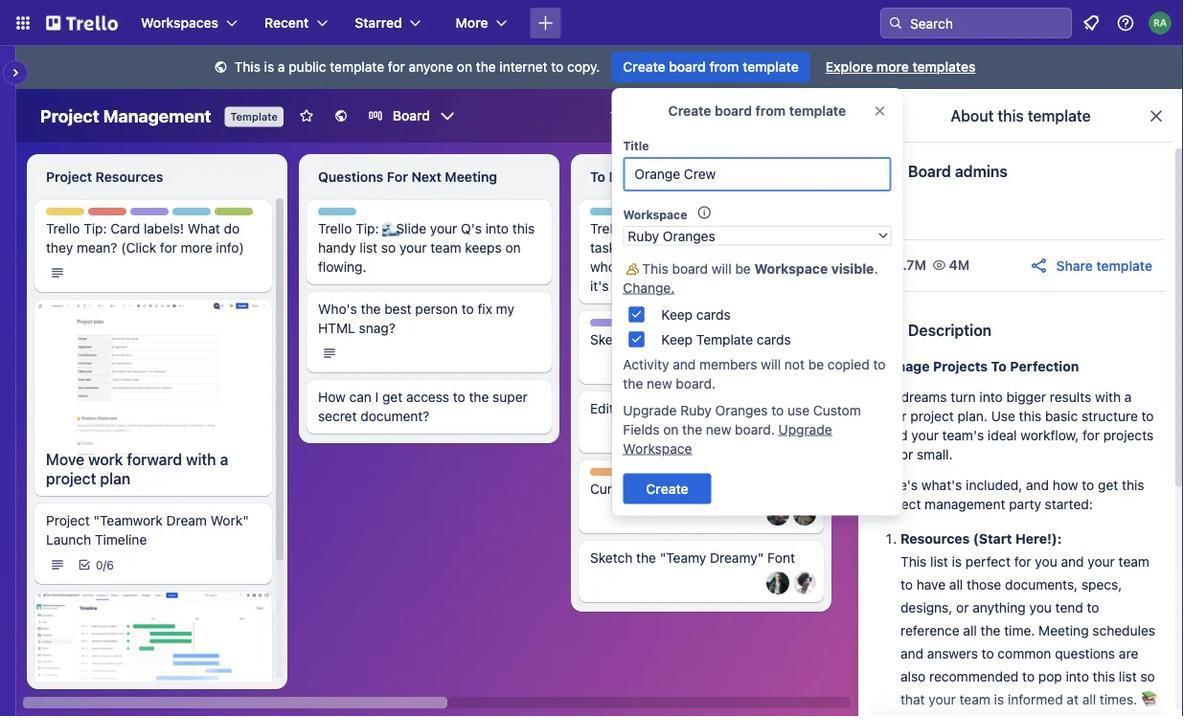 Task type: describe. For each thing, give the bounding box(es) containing it.
board. inside keep cards keep template cards activity and members will not be copied to the new board.
[[676, 376, 716, 391]]

how can i get access to the super secret document? link
[[318, 388, 540, 426]]

new inside keep cards keep template cards activity and members will not be copied to the new board.
[[647, 376, 672, 391]]

Project Resources text field
[[34, 162, 280, 193]]

turn
[[951, 389, 976, 405]]

color: sky, title: "trello tip" element for trello tip: this is where assigned tasks live so that your team can see who's working on what and when it's due.
[[590, 208, 642, 222]]

looking
[[46, 680, 102, 699]]

template inside button
[[1097, 258, 1153, 274]]

working
[[630, 259, 679, 275]]

and up the also
[[901, 646, 924, 662]]

edit email drafts link
[[590, 400, 813, 419]]

designs,
[[901, 600, 953, 616]]

to left have
[[901, 577, 913, 593]]

to inside here's what's included, and how to get this project management party started:
[[1082, 478, 1095, 493]]

what's
[[922, 478, 962, 493]]

2 vertical spatial all
[[1082, 692, 1096, 708]]

perfect
[[966, 554, 1011, 570]]

members
[[700, 356, 757, 372]]

1 color: sky, title: "trello tip" element from the left
[[172, 208, 224, 222]]

this inside big dreams turn into bigger results with a killer project plan. use this basic structure to build your team's ideal workflow, for projects big or small.
[[1019, 409, 1042, 424]]

when
[[762, 259, 795, 275]]

project resources
[[46, 169, 163, 185]]

color: lime, title: "halp" element
[[215, 208, 253, 222]]

to inside keep cards keep template cards activity and members will not be copied to the new board.
[[873, 356, 886, 372]]

to inside the who's the best person to fix my html snag?
[[462, 301, 474, 317]]

looking for even more project management features? link
[[34, 672, 272, 717]]

design inside "design team sketch site banner"
[[590, 320, 629, 333]]

even
[[130, 680, 164, 699]]

template inside keep cards keep template cards activity and members will not be copied to the new board.
[[696, 332, 753, 347]]

1.7m
[[897, 257, 926, 273]]

font
[[768, 550, 795, 566]]

what
[[702, 259, 732, 275]]

0 vertical spatial cards
[[696, 307, 731, 322]]

create board from template inside 'link'
[[623, 59, 799, 75]]

your down 🌊slide
[[400, 240, 427, 256]]

to left copy.
[[551, 59, 564, 75]]

board for board
[[393, 108, 430, 124]]

0 horizontal spatial chris (chris42642663) image
[[741, 103, 767, 129]]

admins
[[955, 162, 1008, 181]]

customer
[[635, 481, 694, 497]]

To Do text field
[[579, 162, 824, 193]]

list inside curate customer list link
[[697, 481, 715, 497]]

list up have
[[930, 554, 948, 570]]

about this template
[[951, 107, 1091, 125]]

1 horizontal spatial from
[[756, 103, 786, 119]]

to inside text field
[[590, 169, 606, 185]]

this right about
[[998, 107, 1024, 125]]

1 vertical spatial you
[[1030, 600, 1052, 616]]

the inside the who's the best person to fix my html snag?
[[361, 301, 381, 317]]

0 vertical spatial a
[[278, 59, 285, 75]]

and inside trello tip trello tip: this is where assigned tasks live so that your team can see who's working on what and when it's due.
[[735, 259, 758, 275]]

started:
[[1045, 497, 1093, 513]]

see
[[789, 240, 811, 256]]

upgrade workspace link
[[623, 422, 832, 457]]

curate customer list
[[590, 481, 715, 497]]

resources inside resources (start here!): this list is perfect for you and your team to have all those documents, specs, designs, or anything you tend to reference all the time. meeting schedules and answers to common questions are also recommended to pop into this list so that your team is informed at all times. 📚
[[901, 531, 970, 547]]

this inside trello tip trello tip: this is where assigned tasks live so that your team can see who's working on what and when it's due.
[[655, 221, 681, 237]]

list down are
[[1119, 669, 1137, 685]]

project "teamwork dream work" launch timeline link
[[46, 512, 261, 550]]

your up specs,
[[1088, 554, 1115, 570]]

management
[[103, 105, 211, 126]]

how
[[1053, 478, 1078, 493]]

big
[[878, 389, 898, 405]]

trello for trello tip trello tip: 🌊slide your q's into this handy list so your team keeps on flowing.
[[318, 209, 349, 222]]

informed
[[1008, 692, 1063, 708]]

killer
[[878, 409, 907, 424]]

1 vertical spatial create
[[668, 103, 711, 119]]

timeline
[[95, 532, 147, 548]]

0 vertical spatial workspace
[[623, 208, 687, 221]]

project inside here's what's included, and how to get this project management party started:
[[878, 497, 921, 513]]

flowing.
[[318, 259, 367, 275]]

upgrade for upgrade workspace
[[779, 422, 832, 437]]

templates
[[913, 59, 976, 75]]

the inside keep cards keep template cards activity and members will not be copied to the new board.
[[623, 376, 643, 391]]

sketch the "teamy dreamy" font link
[[590, 549, 813, 568]]

get inside here's what's included, and how to get this project management party started:
[[1098, 478, 1118, 493]]

tend
[[1056, 600, 1083, 616]]

sketch the "teamy dreamy" font
[[590, 550, 795, 566]]

documents,
[[1005, 577, 1078, 593]]

resources inside text field
[[96, 169, 163, 185]]

list inside trello tip trello tip: 🌊slide your q's into this handy list so your team keeps on flowing.
[[360, 240, 378, 256]]

0 horizontal spatial design
[[130, 209, 169, 222]]

workspace inside upgrade workspace
[[623, 441, 692, 457]]

this inside trello tip trello tip: 🌊slide your q's into this handy list so your team keeps on flowing.
[[512, 221, 535, 237]]

workspace inside "this board will be workspace visible . change."
[[755, 261, 828, 276]]

keep cards keep template cards activity and members will not be copied to the new board.
[[623, 307, 886, 391]]

4m
[[949, 257, 970, 273]]

this board will be workspace visible . change.
[[623, 261, 878, 296]]

upgrade for upgrade ruby oranges to use custom fields on the new board.
[[623, 402, 677, 418]]

0 / 6
[[96, 559, 114, 572]]

is inside trello tip trello tip: this is where assigned tasks live so that your team can see who's working on what and when it's due.
[[684, 221, 695, 237]]

team's
[[943, 428, 984, 444]]

(click
[[121, 240, 156, 256]]

resources (start here!): this list is perfect for you and your team to have all those documents, specs, designs, or anything you tend to reference all the time. meeting schedules and answers to common questions are also recommended to pop into this list so that your team is informed at all times. 📚
[[901, 531, 1156, 708]]

trello tip: card labels! what do they mean? (click for more info)
[[46, 221, 244, 256]]

live
[[626, 240, 647, 256]]

dream
[[166, 513, 207, 529]]

is left perfect
[[952, 554, 962, 570]]

forward
[[127, 451, 182, 469]]

this right sm image on the left top
[[234, 59, 261, 75]]

upgrade ruby oranges to use custom fields on the new board.
[[623, 402, 861, 437]]

and inside here's what's included, and how to get this project management party started:
[[1026, 478, 1049, 493]]

work
[[88, 451, 123, 469]]

public
[[289, 59, 326, 75]]

new inside the upgrade ruby oranges to use custom fields on the new board.
[[706, 422, 731, 437]]

into inside big dreams turn into bigger results with a killer project plan. use this basic structure to build your team's ideal workflow, for projects big or small.
[[980, 389, 1003, 405]]

this inside "this board will be workspace visible . change."
[[642, 261, 669, 276]]

1 vertical spatial board
[[715, 103, 752, 119]]

your inside trello tip trello tip: this is where assigned tasks live so that your team can see who's working on what and when it's due.
[[697, 240, 725, 256]]

color: yellow, title: "copy request" element
[[46, 208, 84, 216]]

it's
[[590, 278, 609, 294]]

to right tend
[[1087, 600, 1100, 616]]

sm image
[[211, 58, 231, 78]]

curate
[[590, 481, 632, 497]]

drafts
[[654, 401, 691, 417]]

ideal
[[988, 428, 1017, 444]]

super
[[493, 389, 528, 405]]

color: orange, title: "one more step" element
[[590, 469, 629, 476]]

create board from template link
[[612, 52, 810, 82]]

1 vertical spatial create board from template
[[668, 103, 846, 119]]

can inside how can i get access to the super secret document?
[[349, 389, 372, 405]]

pop
[[1039, 669, 1062, 685]]

with inside big dreams turn into bigger results with a killer project plan. use this basic structure to build your team's ideal workflow, for projects big or small.
[[1095, 389, 1121, 405]]

who's
[[590, 259, 627, 275]]

1 horizontal spatial brooke (brooke94205718) image
[[793, 503, 816, 526]]

dreams
[[901, 389, 947, 405]]

activity
[[623, 356, 669, 372]]

0 horizontal spatial team
[[172, 209, 202, 222]]

on inside the upgrade ruby oranges to use custom fields on the new board.
[[663, 422, 679, 437]]

next
[[412, 169, 442, 185]]

team inside trello tip trello tip: this is where assigned tasks live so that your team can see who's working on what and when it's due.
[[728, 240, 759, 256]]

0 vertical spatial template
[[230, 111, 278, 123]]

meeting inside resources (start here!): this list is perfect for you and your team to have all those documents, specs, designs, or anything you tend to reference all the time. meeting schedules and answers to common questions are also recommended to pop into this list so that your team is informed at all times. 📚
[[1039, 623, 1089, 639]]

for inside looking for even more project management features?
[[106, 680, 126, 699]]

tip: inside trello tip: card labels! what do they mean? (click for more info)
[[84, 221, 107, 237]]

html
[[318, 321, 355, 336]]

+
[[822, 110, 830, 124]]

copy.
[[567, 59, 600, 75]]

explore
[[826, 59, 873, 75]]

internet
[[500, 59, 548, 75]]

oranges
[[715, 402, 768, 418]]

"teamwork
[[93, 513, 163, 529]]

📚
[[1141, 692, 1155, 708]]

Board name text field
[[31, 101, 221, 131]]

the inside how can i get access to the super secret document?
[[469, 389, 489, 405]]

team inside trello tip trello tip: 🌊slide your q's into this handy list so your team keeps on flowing.
[[430, 240, 461, 256]]

management inside here's what's included, and how to get this project management party started:
[[925, 497, 1006, 513]]

recent
[[264, 15, 309, 31]]

due.
[[612, 278, 640, 294]]

or inside resources (start here!): this list is perfect for you and your team to have all those documents, specs, designs, or anything you tend to reference all the time. meeting schedules and answers to common questions are also recommended to pop into this list so that your team is informed at all times. 📚
[[956, 600, 969, 616]]

trello tip: card labels! what do they mean? (click for more info) link
[[46, 219, 261, 258]]

team down recommended on the bottom
[[960, 692, 991, 708]]

0 vertical spatial color: purple, title: "design team" element
[[130, 208, 202, 222]]

0 vertical spatial more
[[877, 59, 909, 75]]

how can i get access to the super secret document?
[[318, 389, 528, 424]]

banner
[[662, 332, 705, 348]]

schedules
[[1093, 623, 1156, 639]]

search image
[[888, 15, 904, 31]]

more inside trello tip: card labels! what do they mean? (click for more info)
[[181, 240, 212, 256]]

perfection
[[1010, 359, 1079, 375]]

workspaces
[[141, 15, 219, 31]]

upgrade workspace
[[623, 422, 832, 457]]

and up specs,
[[1061, 554, 1084, 570]]

your left q's
[[430, 221, 457, 237]]

what
[[188, 221, 220, 237]]

to inside how can i get access to the super secret document?
[[453, 389, 465, 405]]

ruby
[[681, 402, 712, 418]]

on right anyone
[[457, 59, 472, 75]]

is left public
[[264, 59, 274, 75]]

launch
[[46, 532, 91, 548]]

can inside trello tip trello tip: this is where assigned tasks live so that your team can see who's working on what and when it's due.
[[763, 240, 785, 256]]

1 keep from the top
[[662, 307, 693, 322]]

for inside resources (start here!): this list is perfect for you and your team to have all those documents, specs, designs, or anything you tend to reference all the time. meeting schedules and answers to common questions are also recommended to pop into this list so that your team is informed at all times. 📚
[[1014, 554, 1032, 570]]

1 vertical spatial all
[[963, 623, 977, 639]]

plan.
[[958, 409, 988, 424]]

tip: for trello tip: this is where assigned tasks live so that your team can see who's working on what and when it's due.
[[628, 221, 651, 237]]

management inside looking for even more project management features?
[[46, 700, 139, 717]]

those
[[967, 577, 1002, 593]]

for left anyone
[[388, 59, 405, 75]]

curate customer list link
[[590, 480, 813, 499]]

to do
[[590, 169, 627, 185]]

chris (chris42642663) image
[[767, 503, 790, 526]]

project inside big dreams turn into bigger results with a killer project plan. use this basic structure to build your team's ideal workflow, for projects big or small.
[[911, 409, 954, 424]]

or inside big dreams turn into bigger results with a killer project plan. use this basic structure to build your team's ideal workflow, for projects big or small.
[[901, 447, 913, 463]]

team up specs,
[[1119, 554, 1150, 570]]

info)
[[216, 240, 244, 256]]

will inside keep cards keep template cards activity and members will not be copied to the new board.
[[761, 356, 781, 372]]

are
[[1119, 646, 1139, 662]]

🌊slide
[[383, 221, 426, 237]]



Task type: vqa. For each thing, say whether or not it's contained in the screenshot.
Project Resources text field at the top left of the page
yes



Task type: locate. For each thing, give the bounding box(es) containing it.
tip: inside trello tip trello tip: 🌊slide your q's into this handy list so your team keeps on flowing.
[[356, 221, 379, 237]]

2 vertical spatial more
[[168, 680, 204, 699]]

manage
[[878, 359, 930, 375]]

0 horizontal spatial meeting
[[445, 169, 497, 185]]

move work forward with a project plan
[[46, 451, 228, 488]]

upgrade up fields
[[623, 402, 677, 418]]

project for project "teamwork dream work" launch timeline
[[46, 513, 90, 529]]

my
[[496, 301, 514, 317]]

1 horizontal spatial color: sky, title: "trello tip" element
[[318, 208, 370, 222]]

1 horizontal spatial board.
[[735, 422, 775, 437]]

template
[[230, 111, 278, 123], [696, 332, 753, 347]]

q's
[[461, 221, 482, 237]]

get inside how can i get access to the super secret document?
[[382, 389, 403, 405]]

on left what
[[683, 259, 698, 275]]

project up color: yellow, title: "copy request" element
[[46, 169, 92, 185]]

/
[[103, 559, 107, 572]]

or right big
[[901, 447, 913, 463]]

this inside here's what's included, and how to get this project management party started:
[[1122, 478, 1145, 493]]

from inside 'link'
[[710, 59, 739, 75]]

2 keep from the top
[[662, 332, 693, 347]]

workspace up live
[[623, 208, 687, 221]]

with up structure
[[1095, 389, 1121, 405]]

0 vertical spatial you
[[1035, 554, 1058, 570]]

list right handy
[[360, 240, 378, 256]]

tip: up handy
[[356, 221, 379, 237]]

1 vertical spatial will
[[761, 356, 781, 372]]

more
[[877, 59, 909, 75], [181, 240, 212, 256], [168, 680, 204, 699]]

1 horizontal spatial meeting
[[1039, 623, 1089, 639]]

that down the also
[[901, 692, 925, 708]]

resources up have
[[901, 531, 970, 547]]

to left fix
[[462, 301, 474, 317]]

be right what
[[735, 261, 751, 276]]

1 vertical spatial template
[[696, 332, 753, 347]]

1 horizontal spatial or
[[956, 600, 969, 616]]

0 horizontal spatial into
[[486, 221, 509, 237]]

or down those
[[956, 600, 969, 616]]

visible
[[831, 261, 874, 276]]

the down anything
[[981, 623, 1001, 639]]

the inside resources (start here!): this list is perfect for you and your team to have all those documents, specs, designs, or anything you tend to reference all the time. meeting schedules and answers to common questions are also recommended to pop into this list so that your team is informed at all times. 📚
[[981, 623, 1001, 639]]

filters button
[[603, 101, 676, 131]]

0 vertical spatial create
[[623, 59, 666, 75]]

so up 📚
[[1141, 669, 1155, 685]]

1 horizontal spatial color: purple, title: "design team" element
[[590, 319, 662, 333]]

so inside resources (start here!): this list is perfect for you and your team to have all those documents, specs, designs, or anything you tend to reference all the time. meeting schedules and answers to common questions are also recommended to pop into this list so that your team is informed at all times. 📚
[[1141, 669, 1155, 685]]

management down what's on the bottom
[[925, 497, 1006, 513]]

2 vertical spatial board
[[672, 261, 708, 276]]

create board from template
[[623, 59, 799, 75], [668, 103, 846, 119]]

None submit
[[623, 474, 712, 504]]

be inside keep cards keep template cards activity and members will not be copied to the new board.
[[808, 356, 824, 372]]

1 tip from the left
[[206, 209, 224, 222]]

star or unstar board image
[[299, 108, 314, 124]]

1 vertical spatial keep
[[662, 332, 693, 347]]

create board from template up caity (caity) icon
[[623, 59, 799, 75]]

0
[[96, 559, 103, 572]]

be right not on the right
[[808, 356, 824, 372]]

to inside the upgrade ruby oranges to use custom fields on the new board.
[[772, 402, 784, 418]]

access
[[406, 389, 449, 405]]

sm image
[[623, 259, 642, 278]]

board. down oranges on the bottom of the page
[[735, 422, 775, 437]]

share
[[1056, 258, 1093, 274]]

1 vertical spatial workspace
[[755, 261, 828, 276]]

1 vertical spatial color: purple, title: "design team" element
[[590, 319, 662, 333]]

sketch
[[590, 332, 633, 348], [590, 550, 633, 566]]

this up have
[[901, 554, 927, 570]]

trello inside trello tip: card labels! what do they mean? (click for more info)
[[46, 221, 80, 237]]

so down 🌊slide
[[381, 240, 396, 256]]

1 vertical spatial can
[[349, 389, 372, 405]]

create inside 'link'
[[623, 59, 666, 75]]

work"
[[211, 513, 249, 529]]

back to home image
[[46, 8, 118, 38]]

to left pop
[[1022, 669, 1035, 685]]

or
[[901, 447, 913, 463], [956, 600, 969, 616]]

list right 'customer'
[[697, 481, 715, 497]]

Title text field
[[623, 157, 892, 192]]

0 vertical spatial from
[[710, 59, 739, 75]]

0 vertical spatial all
[[949, 577, 963, 593]]

0 vertical spatial board
[[669, 59, 706, 75]]

template
[[330, 59, 384, 75], [743, 59, 799, 75], [789, 103, 846, 119], [1028, 107, 1091, 125], [1097, 258, 1153, 274]]

1 horizontal spatial create
[[668, 103, 711, 119]]

into up at
[[1066, 669, 1089, 685]]

ruby anderson (rubyanderson7) image
[[1149, 11, 1172, 34]]

times.
[[1100, 692, 1138, 708]]

0 vertical spatial team
[[172, 209, 202, 222]]

project inside board name text box
[[40, 105, 99, 126]]

at
[[1067, 692, 1079, 708]]

sketch left site
[[590, 332, 633, 348]]

3 tip: from the left
[[628, 221, 651, 237]]

.
[[874, 261, 878, 276]]

2 vertical spatial a
[[220, 451, 228, 469]]

team
[[430, 240, 461, 256], [728, 240, 759, 256], [1119, 554, 1150, 570], [960, 692, 991, 708]]

will inside "this board will be workspace visible . change."
[[712, 261, 732, 276]]

cards up sketch site banner "link"
[[696, 307, 731, 322]]

questions
[[1055, 646, 1115, 662]]

build
[[878, 428, 908, 444]]

0 horizontal spatial upgrade
[[623, 402, 677, 418]]

tip: for trello tip: 🌊slide your q's into this handy list so your team keeps on flowing.
[[356, 221, 379, 237]]

new down activity
[[647, 376, 672, 391]]

1 vertical spatial upgrade
[[779, 422, 832, 437]]

create board from template up title text box
[[668, 103, 846, 119]]

into inside resources (start here!): this list is perfect for you and your team to have all those documents, specs, designs, or anything you tend to reference all the time. meeting schedules and answers to common questions are also recommended to pop into this list so that your team is informed at all times. 📚
[[1066, 669, 1089, 685]]

1 vertical spatial cards
[[757, 332, 791, 347]]

1 horizontal spatial will
[[761, 356, 781, 372]]

projects
[[1104, 428, 1154, 444]]

1 horizontal spatial into
[[980, 389, 1003, 405]]

create board or workspace image
[[536, 13, 555, 33]]

the down activity
[[623, 376, 643, 391]]

edit
[[590, 401, 614, 417]]

card
[[110, 221, 140, 237]]

manage projects to perfection
[[878, 359, 1079, 375]]

project up project resources
[[40, 105, 99, 126]]

a inside move work forward with a project plan
[[220, 451, 228, 469]]

1 vertical spatial board.
[[735, 422, 775, 437]]

into up use at the bottom
[[980, 389, 1003, 405]]

1 sketch from the top
[[590, 332, 633, 348]]

meeting down tend
[[1039, 623, 1089, 639]]

your inside big dreams turn into bigger results with a killer project plan. use this basic structure to build your team's ideal workflow, for projects big or small.
[[912, 428, 939, 444]]

the down ruby
[[682, 422, 702, 437]]

workspace down fields
[[623, 441, 692, 457]]

to right projects
[[991, 359, 1007, 375]]

all
[[949, 577, 963, 593], [963, 623, 977, 639], [1082, 692, 1096, 708]]

1 horizontal spatial that
[[901, 692, 925, 708]]

keep up banner
[[662, 307, 693, 322]]

2 horizontal spatial color: sky, title: "trello tip" element
[[590, 208, 642, 222]]

the left super
[[469, 389, 489, 405]]

project inside project "teamwork dream work" launch timeline
[[46, 513, 90, 529]]

project up features?
[[208, 680, 258, 699]]

trello tip trello tip: 🌊slide your q's into this handy list so your team keeps on flowing.
[[318, 209, 535, 275]]

brooke (brooke94205718) image
[[691, 103, 718, 129], [793, 503, 816, 526]]

anyone
[[409, 59, 453, 75]]

chris (chris42642663) image down use
[[793, 423, 816, 446]]

you down documents,
[[1030, 600, 1052, 616]]

and inside keep cards keep template cards activity and members will not be copied to the new board.
[[673, 356, 696, 372]]

0 horizontal spatial so
[[381, 240, 396, 256]]

javier (javier85303346) image
[[790, 103, 817, 129]]

janelle (janelle549) image
[[793, 572, 816, 595]]

from left javier (javier85303346) icon
[[756, 103, 786, 119]]

color: sky, title: "trello tip" element
[[172, 208, 224, 222], [318, 208, 370, 222], [590, 208, 642, 222]]

from
[[710, 59, 739, 75], [756, 103, 786, 119]]

board inside 'link'
[[669, 59, 706, 75]]

0 vertical spatial meeting
[[445, 169, 497, 185]]

and up party
[[1026, 478, 1049, 493]]

this right q's
[[512, 221, 535, 237]]

that inside trello tip trello tip: this is where assigned tasks live so that your team can see who's working on what and when it's due.
[[669, 240, 694, 256]]

0 horizontal spatial be
[[735, 261, 751, 276]]

upgrade inside upgrade workspace
[[779, 422, 832, 437]]

will left not on the right
[[761, 356, 781, 372]]

primary element
[[0, 0, 1183, 46]]

with inside move work forward with a project plan
[[186, 451, 216, 469]]

1 horizontal spatial to
[[991, 359, 1007, 375]]

todd (todd05497623) image
[[793, 354, 816, 377]]

be inside "this board will be workspace visible . change."
[[735, 261, 751, 276]]

1 horizontal spatial with
[[1095, 389, 1121, 405]]

1 horizontal spatial design
[[590, 320, 629, 333]]

project down move
[[46, 470, 96, 488]]

2 horizontal spatial so
[[1141, 669, 1155, 685]]

share template
[[1056, 258, 1153, 274]]

that up working
[[669, 240, 694, 256]]

0 horizontal spatial board
[[393, 108, 430, 124]]

project inside text field
[[46, 169, 92, 185]]

you
[[1035, 554, 1058, 570], [1030, 600, 1052, 616]]

from up caity (caity) icon
[[710, 59, 739, 75]]

0 vertical spatial sketch
[[590, 332, 633, 348]]

that inside resources (start here!): this list is perfect for you and your team to have all those documents, specs, designs, or anything you tend to reference all the time. meeting schedules and answers to common questions are also recommended to pop into this list so that your team is informed at all times. 📚
[[901, 692, 925, 708]]

2 sketch from the top
[[590, 550, 633, 566]]

this down bigger
[[1019, 409, 1042, 424]]

public image
[[333, 108, 349, 124]]

so inside trello tip trello tip: this is where assigned tasks live so that your team can see who's working on what and when it's due.
[[651, 240, 666, 256]]

who's
[[318, 301, 357, 317]]

tip inside trello tip trello tip: this is where assigned tasks live so that your team can see who's working on what and when it's due.
[[624, 209, 642, 222]]

a inside big dreams turn into bigger results with a killer project plan. use this basic structure to build your team's ideal workflow, for projects big or small.
[[1125, 389, 1132, 405]]

here!):
[[1016, 531, 1062, 547]]

0 vertical spatial or
[[901, 447, 913, 463]]

2 tip: from the left
[[356, 221, 379, 237]]

this up working
[[655, 221, 681, 237]]

title
[[623, 139, 649, 152]]

on inside trello tip trello tip: this is where assigned tasks live so that your team can see who's working on what and when it's due.
[[683, 259, 698, 275]]

this inside resources (start here!): this list is perfect for you and your team to have all those documents, specs, designs, or anything you tend to reference all the time. meeting schedules and answers to common questions are also recommended to pop into this list so that your team is informed at all times. 📚
[[1093, 669, 1115, 685]]

1 vertical spatial or
[[956, 600, 969, 616]]

1 tip: from the left
[[84, 221, 107, 237]]

0 vertical spatial with
[[1095, 389, 1121, 405]]

board inside button
[[393, 108, 430, 124]]

project for project management
[[40, 105, 99, 126]]

0 horizontal spatial new
[[647, 376, 672, 391]]

team down assigned
[[728, 240, 759, 256]]

trello for trello tip: card labels! what do they mean? (click for more info)
[[46, 221, 80, 237]]

tip: inside trello tip trello tip: this is where assigned tasks live so that your team can see who's working on what and when it's due.
[[628, 221, 651, 237]]

2 tip from the left
[[352, 209, 370, 222]]

0 horizontal spatial will
[[712, 261, 732, 276]]

template inside 'link'
[[743, 59, 799, 75]]

team left "halp"
[[172, 209, 202, 222]]

tip inside trello tip trello tip: 🌊slide your q's into this handy list so your team keeps on flowing.
[[352, 209, 370, 222]]

structure
[[1082, 409, 1138, 424]]

trello tip: 🌊slide your q's into this handy list so your team keeps on flowing. link
[[318, 219, 540, 277]]

color: purple, title: "design team" element down project resources text field
[[130, 208, 202, 222]]

to right copied
[[873, 356, 886, 372]]

stephen (stephen11674280) image
[[767, 572, 790, 595]]

1 horizontal spatial cards
[[757, 332, 791, 347]]

board for board admins
[[908, 162, 951, 181]]

project inside looking for even more project management features?
[[208, 680, 258, 699]]

0 vertical spatial design
[[130, 209, 169, 222]]

anything
[[973, 600, 1026, 616]]

on inside trello tip trello tip: 🌊slide your q's into this handy list so your team keeps on flowing.
[[505, 240, 521, 256]]

get right how
[[1098, 478, 1118, 493]]

how
[[318, 389, 346, 405]]

move work forward with a project plan link
[[34, 443, 272, 496]]

design
[[130, 209, 169, 222], [590, 320, 629, 333]]

change.
[[623, 280, 675, 296]]

this up change. in the right top of the page
[[642, 261, 669, 276]]

color: red, title: "priority" element
[[88, 208, 129, 222]]

new
[[647, 376, 672, 391], [706, 422, 731, 437]]

will down where
[[712, 261, 732, 276]]

0 horizontal spatial color: sky, title: "trello tip" element
[[172, 208, 224, 222]]

halp
[[215, 209, 240, 222]]

trello tip: this is where assigned tasks live so that your team can see who's working on what and when it's due. link
[[590, 219, 813, 296]]

caity (caity) image
[[716, 103, 743, 129]]

team
[[172, 209, 202, 222], [632, 320, 662, 333]]

1 vertical spatial management
[[46, 700, 139, 717]]

2 horizontal spatial into
[[1066, 669, 1089, 685]]

1 vertical spatial meeting
[[1039, 623, 1089, 639]]

to inside big dreams turn into bigger results with a killer project plan. use this basic structure to build your team's ideal workflow, for projects big or small.
[[1142, 409, 1154, 424]]

a left public
[[278, 59, 285, 75]]

1 vertical spatial more
[[181, 240, 212, 256]]

your up small.
[[912, 428, 939, 444]]

2 vertical spatial project
[[46, 513, 90, 529]]

0 vertical spatial that
[[669, 240, 694, 256]]

1 horizontal spatial a
[[278, 59, 285, 75]]

board inside "this board will be workspace visible . change."
[[672, 261, 708, 276]]

javier (javier85303346) image
[[767, 423, 790, 446]]

0 vertical spatial management
[[925, 497, 1006, 513]]

0 vertical spatial brooke (brooke94205718) image
[[691, 103, 718, 129]]

bigger
[[1007, 389, 1046, 405]]

project
[[40, 105, 99, 126], [46, 169, 92, 185], [46, 513, 90, 529]]

chris (chris42642663) image
[[741, 103, 767, 129], [793, 423, 816, 446]]

the left "teamy at bottom right
[[636, 550, 656, 566]]

1 horizontal spatial chris (chris42642663) image
[[793, 423, 816, 446]]

janelle (janelle549) image
[[766, 103, 792, 129]]

board left janelle (janelle549) icon on the top right of page
[[715, 103, 752, 119]]

workflow,
[[1021, 428, 1079, 444]]

0 horizontal spatial can
[[349, 389, 372, 405]]

project for project resources
[[46, 169, 92, 185]]

1 horizontal spatial be
[[808, 356, 824, 372]]

to left use
[[772, 402, 784, 418]]

3 color: sky, title: "trello tip" element from the left
[[590, 208, 642, 222]]

1 horizontal spatial new
[[706, 422, 731, 437]]

meeting inside "questions for next meeting" text field
[[445, 169, 497, 185]]

upgrade down use
[[779, 422, 832, 437]]

on down drafts
[[663, 422, 679, 437]]

workspace down see on the top of the page
[[755, 261, 828, 276]]

0 horizontal spatial resources
[[96, 169, 163, 185]]

1 vertical spatial team
[[632, 320, 662, 333]]

0 notifications image
[[1080, 11, 1103, 34]]

change. link
[[623, 280, 675, 296]]

create up filters
[[623, 59, 666, 75]]

color: sky, title: "trello tip" element for trello tip: 🌊slide your q's into this handy list so your team keeps on flowing.
[[318, 208, 370, 222]]

sketch down curate
[[590, 550, 633, 566]]

tip:
[[84, 221, 107, 237], [356, 221, 379, 237], [628, 221, 651, 237]]

get right i
[[382, 389, 403, 405]]

board. up edit email drafts "link"
[[676, 376, 716, 391]]

all up answers
[[963, 623, 977, 639]]

sketch inside "design team sketch site banner"
[[590, 332, 633, 348]]

trello
[[172, 209, 203, 222], [318, 209, 349, 222], [590, 209, 621, 222], [46, 221, 80, 237], [318, 221, 352, 237], [590, 221, 624, 237]]

1 vertical spatial that
[[901, 692, 925, 708]]

trello for trello tip halp
[[172, 209, 203, 222]]

0 horizontal spatial or
[[901, 447, 913, 463]]

board admins
[[908, 162, 1008, 181]]

color: purple, title: "design team" element
[[130, 208, 202, 222], [590, 319, 662, 333]]

tip
[[206, 209, 224, 222], [352, 209, 370, 222], [624, 209, 642, 222]]

1 horizontal spatial template
[[696, 332, 753, 347]]

questions for next meeting
[[318, 169, 497, 185]]

1 horizontal spatial so
[[651, 240, 666, 256]]

more down what
[[181, 240, 212, 256]]

1 vertical spatial new
[[706, 422, 731, 437]]

project inside move work forward with a project plan
[[46, 470, 96, 488]]

about
[[951, 107, 994, 125]]

team inside "design team sketch site banner"
[[632, 320, 662, 333]]

board.
[[676, 376, 716, 391], [735, 422, 775, 437]]

0 vertical spatial keep
[[662, 307, 693, 322]]

1 horizontal spatial resources
[[901, 531, 970, 547]]

to up recommended on the bottom
[[982, 646, 994, 662]]

for down labels!
[[160, 240, 177, 256]]

into inside trello tip trello tip: 🌊slide your q's into this handy list so your team keeps on flowing.
[[486, 221, 509, 237]]

1 horizontal spatial management
[[925, 497, 1006, 513]]

+ 5
[[822, 110, 837, 124]]

board. inside the upgrade ruby oranges to use custom fields on the new board.
[[735, 422, 775, 437]]

keep
[[662, 307, 693, 322], [662, 332, 693, 347]]

this down projects
[[1122, 478, 1145, 493]]

on right keeps
[[505, 240, 521, 256]]

0 vertical spatial into
[[486, 221, 509, 237]]

0 vertical spatial chris (chris42642663) image
[[741, 103, 767, 129]]

board up filters
[[669, 59, 706, 75]]

specs,
[[1082, 577, 1122, 593]]

for inside big dreams turn into bigger results with a killer project plan. use this basic structure to build your team's ideal workflow, for projects big or small.
[[1083, 428, 1100, 444]]

for inside trello tip: card labels! what do they mean? (click for more info)
[[160, 240, 177, 256]]

this
[[998, 107, 1024, 125], [512, 221, 535, 237], [1019, 409, 1042, 424], [1122, 478, 1145, 493], [1093, 669, 1115, 685]]

and
[[735, 259, 758, 275], [673, 356, 696, 372], [1026, 478, 1049, 493], [1061, 554, 1084, 570], [901, 646, 924, 662]]

1 vertical spatial a
[[1125, 389, 1132, 405]]

board up change. link
[[672, 261, 708, 276]]

board left admins
[[908, 162, 951, 181]]

3 tip from the left
[[624, 209, 642, 222]]

0 horizontal spatial management
[[46, 700, 139, 717]]

filters
[[631, 108, 671, 124]]

your up what
[[697, 240, 725, 256]]

0 vertical spatial get
[[382, 389, 403, 405]]

so inside trello tip trello tip: 🌊slide your q's into this handy list so your team keeps on flowing.
[[381, 240, 396, 256]]

custom
[[813, 402, 861, 418]]

1 vertical spatial chris (chris42642663) image
[[793, 423, 816, 446]]

0 horizontal spatial template
[[230, 111, 278, 123]]

your down recommended on the bottom
[[929, 692, 956, 708]]

you up documents,
[[1035, 554, 1058, 570]]

labels!
[[144, 221, 184, 237]]

1 vertical spatial project
[[46, 169, 92, 185]]

and right what
[[735, 259, 758, 275]]

1 horizontal spatial tip
[[352, 209, 370, 222]]

project "teamwork dream work" launch timeline
[[46, 513, 249, 548]]

for left even
[[106, 680, 126, 699]]

team down q's
[[430, 240, 461, 256]]

2 horizontal spatial a
[[1125, 389, 1132, 405]]

included,
[[966, 478, 1023, 493]]

workspaces button
[[129, 8, 249, 38]]

the inside the upgrade ruby oranges to use custom fields on the new board.
[[682, 422, 702, 437]]

the left internet in the top left of the page
[[476, 59, 496, 75]]

1 horizontal spatial team
[[632, 320, 662, 333]]

0 horizontal spatial get
[[382, 389, 403, 405]]

2 color: sky, title: "trello tip" element from the left
[[318, 208, 370, 222]]

this inside resources (start here!): this list is perfect for you and your team to have all those documents, specs, designs, or anything you tend to reference all the time. meeting schedules and answers to common questions are also recommended to pop into this list so that your team is informed at all times. 📚
[[901, 554, 927, 570]]

Search field
[[904, 9, 1071, 37]]

0 vertical spatial will
[[712, 261, 732, 276]]

the
[[476, 59, 496, 75], [361, 301, 381, 317], [623, 376, 643, 391], [469, 389, 489, 405], [682, 422, 702, 437], [636, 550, 656, 566], [981, 623, 1001, 639]]

0 vertical spatial board
[[393, 108, 430, 124]]

more button
[[444, 8, 519, 38]]

template up members
[[696, 332, 753, 347]]

Questions For Next Meeting text field
[[307, 162, 552, 193]]

upgrade inside the upgrade ruby oranges to use custom fields on the new board.
[[623, 402, 677, 418]]

open information menu image
[[1116, 13, 1135, 33]]

to right how
[[1082, 478, 1095, 493]]

is down recommended on the bottom
[[994, 692, 1004, 708]]

can
[[763, 240, 785, 256], [349, 389, 372, 405]]

1 vertical spatial board
[[908, 162, 951, 181]]

to left do
[[590, 169, 606, 185]]

0 vertical spatial create board from template
[[623, 59, 799, 75]]

0 horizontal spatial cards
[[696, 307, 731, 322]]

project down the 'dreams'
[[911, 409, 954, 424]]

more up features?
[[168, 680, 204, 699]]

0 vertical spatial board.
[[676, 376, 716, 391]]

more right the explore
[[877, 59, 909, 75]]

tip for trello tip: 🌊slide your q's into this handy list so your team keeps on flowing.
[[352, 209, 370, 222]]

more inside looking for even more project management features?
[[168, 680, 204, 699]]

cards up not on the right
[[757, 332, 791, 347]]

management down looking at the left bottom of page
[[46, 700, 139, 717]]

recommended
[[929, 669, 1019, 685]]

tip for trello tip: this is where assigned tasks live so that your team can see who's working on what and when it's due.
[[624, 209, 642, 222]]

and down banner
[[673, 356, 696, 372]]

0 vertical spatial upgrade
[[623, 402, 677, 418]]

document?
[[361, 409, 430, 424]]

for down here!):
[[1014, 554, 1032, 570]]

trello for trello tip trello tip: this is where assigned tasks live so that your team can see who's working on what and when it's due.
[[590, 209, 621, 222]]

0 horizontal spatial create
[[623, 59, 666, 75]]



